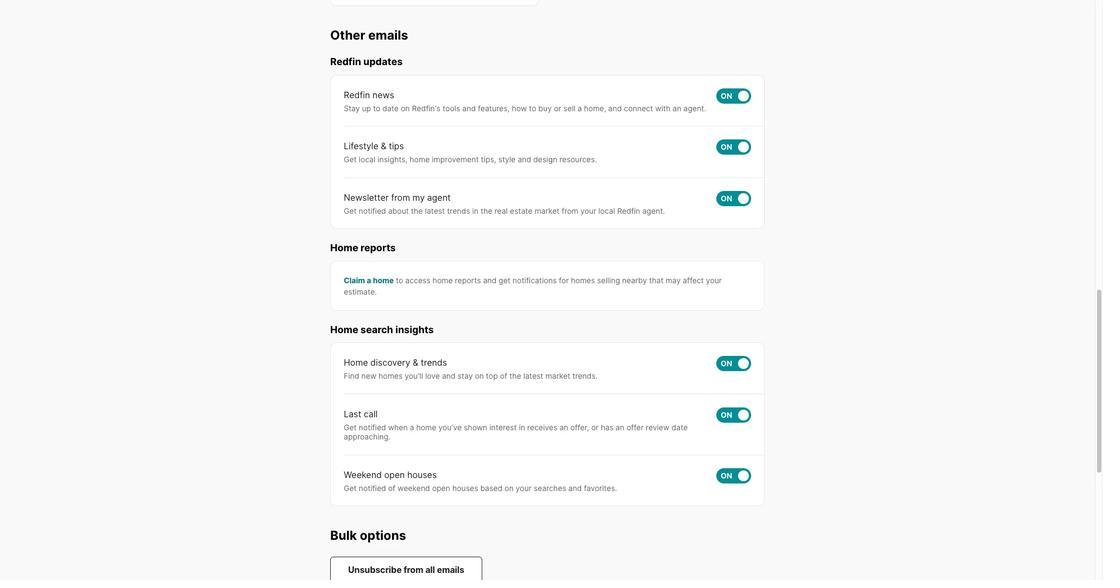 Task type: locate. For each thing, give the bounding box(es) containing it.
or inside last call get notified when a home you've shown interest in receives an offer, or has an offer review date approaching.
[[591, 423, 599, 432]]

4 get from the top
[[344, 484, 357, 493]]

3 notified from the top
[[359, 484, 386, 493]]

1 vertical spatial emails
[[437, 565, 464, 576]]

2 vertical spatial redfin
[[617, 206, 640, 216]]

or for last call
[[591, 423, 599, 432]]

2 horizontal spatial your
[[706, 276, 722, 285]]

on right based
[[505, 484, 514, 493]]

estimate.
[[344, 287, 377, 296]]

in inside last call get notified when a home you've shown interest in receives an offer, or has an offer review date approaching.
[[519, 423, 525, 432]]

insights,
[[378, 155, 408, 164]]

get inside last call get notified when a home you've shown interest in receives an offer, or has an offer review date approaching.
[[344, 423, 357, 432]]

on for redfin news
[[721, 91, 732, 101]]

your down resources.
[[581, 206, 596, 216]]

1 horizontal spatial the
[[481, 206, 493, 216]]

2 get from the top
[[344, 206, 357, 216]]

and
[[463, 104, 476, 113], [609, 104, 622, 113], [518, 155, 531, 164], [483, 276, 497, 285], [442, 372, 456, 381], [569, 484, 582, 493]]

offer
[[627, 423, 644, 432]]

to right up
[[373, 104, 380, 113]]

on inside the home discovery & trends find new homes you'll love and stay on top of the latest market trends.
[[475, 372, 484, 381]]

trends
[[447, 206, 470, 216], [421, 358, 447, 368]]

1 on from the top
[[721, 91, 732, 101]]

get down weekend
[[344, 484, 357, 493]]

on left redfin's
[[401, 104, 410, 113]]

1 horizontal spatial on
[[475, 372, 484, 381]]

3 on from the top
[[721, 194, 732, 203]]

latest inside newsletter from my agent get notified about the latest trends in the real estate market from your local redfin agent.
[[425, 206, 445, 216]]

and right home,
[[609, 104, 622, 113]]

to inside "to access home reports and get notifications for homes selling nearby that may affect your estimate."
[[396, 276, 403, 285]]

claim
[[344, 276, 365, 285]]

open
[[384, 470, 405, 481], [432, 484, 450, 493]]

home,
[[584, 104, 606, 113]]

0 horizontal spatial agent.
[[642, 206, 665, 216]]

real
[[495, 206, 508, 216]]

the right top
[[510, 372, 521, 381]]

market inside the home discovery & trends find new homes you'll love and stay on top of the latest market trends.
[[546, 372, 571, 381]]

1 vertical spatial your
[[706, 276, 722, 285]]

in for notified
[[519, 423, 525, 432]]

has
[[601, 423, 614, 432]]

notified down newsletter
[[359, 206, 386, 216]]

bulk
[[330, 529, 357, 544]]

0 vertical spatial trends
[[447, 206, 470, 216]]

and left get
[[483, 276, 497, 285]]

1 vertical spatial market
[[546, 372, 571, 381]]

home
[[410, 155, 430, 164], [373, 276, 394, 285], [433, 276, 453, 285], [416, 423, 436, 432]]

1 horizontal spatial emails
[[437, 565, 464, 576]]

0 vertical spatial from
[[391, 192, 410, 203]]

0 vertical spatial agent.
[[684, 104, 706, 113]]

from up about
[[391, 192, 410, 203]]

all
[[425, 565, 435, 576]]

local
[[359, 155, 376, 164], [599, 206, 615, 216]]

2 horizontal spatial to
[[529, 104, 536, 113]]

in inside newsletter from my agent get notified about the latest trends in the real estate market from your local redfin agent.
[[472, 206, 479, 216]]

of inside the home discovery & trends find new homes you'll love and stay on top of the latest market trends.
[[500, 372, 507, 381]]

on
[[721, 91, 732, 101], [721, 143, 732, 152], [721, 194, 732, 203], [721, 359, 732, 369], [721, 411, 732, 420], [721, 472, 732, 481]]

favorites.
[[584, 484, 617, 493]]

the
[[411, 206, 423, 216], [481, 206, 493, 216], [510, 372, 521, 381]]

2 horizontal spatial a
[[578, 104, 582, 113]]

1 get from the top
[[344, 155, 357, 164]]

open up weekend
[[384, 470, 405, 481]]

0 horizontal spatial in
[[472, 206, 479, 216]]

new
[[361, 372, 377, 381]]

top
[[486, 372, 498, 381]]

homes
[[571, 276, 595, 285], [379, 372, 403, 381]]

from right estate
[[562, 206, 578, 216]]

a right sell
[[578, 104, 582, 113]]

a right 'when'
[[410, 423, 414, 432]]

home left search
[[330, 324, 358, 336]]

houses
[[407, 470, 437, 481], [452, 484, 478, 493]]

emails
[[368, 27, 408, 43], [437, 565, 464, 576]]

tips,
[[481, 155, 496, 164]]

1 vertical spatial agent.
[[642, 206, 665, 216]]

1 vertical spatial a
[[367, 276, 371, 285]]

or
[[554, 104, 561, 113], [591, 423, 599, 432]]

improvement
[[432, 155, 479, 164]]

0 horizontal spatial local
[[359, 155, 376, 164]]

love
[[425, 372, 440, 381]]

get down newsletter
[[344, 206, 357, 216]]

1 notified from the top
[[359, 206, 386, 216]]

weekend
[[398, 484, 430, 493]]

0 vertical spatial on
[[401, 104, 410, 113]]

0 vertical spatial local
[[359, 155, 376, 164]]

homes down discovery
[[379, 372, 403, 381]]

on left top
[[475, 372, 484, 381]]

from left the all
[[404, 565, 424, 576]]

or inside redfin news stay up to date on redfin's tools and features, how to buy or sell a home, and connect with an agent.
[[554, 104, 561, 113]]

in left real
[[472, 206, 479, 216]]

0 horizontal spatial houses
[[407, 470, 437, 481]]

2 vertical spatial home
[[344, 358, 368, 368]]

0 horizontal spatial an
[[560, 423, 568, 432]]

1 vertical spatial open
[[432, 484, 450, 493]]

unsubscribe
[[348, 565, 402, 576]]

2 vertical spatial your
[[516, 484, 532, 493]]

agent
[[427, 192, 451, 203]]

2 horizontal spatial the
[[510, 372, 521, 381]]

market left trends.
[[546, 372, 571, 381]]

an
[[673, 104, 682, 113], [560, 423, 568, 432], [616, 423, 625, 432]]

1 vertical spatial &
[[413, 358, 418, 368]]

or left sell
[[554, 104, 561, 113]]

or left has
[[591, 423, 599, 432]]

0 vertical spatial notified
[[359, 206, 386, 216]]

2 vertical spatial a
[[410, 423, 414, 432]]

& inside lifestyle & tips get local insights, home improvement tips, style and design resources.
[[381, 141, 387, 152]]

home right the access
[[433, 276, 453, 285]]

search
[[361, 324, 393, 336]]

0 vertical spatial emails
[[368, 27, 408, 43]]

1 horizontal spatial date
[[672, 423, 688, 432]]

how
[[512, 104, 527, 113]]

homes inside the home discovery & trends find new homes you'll love and stay on top of the latest market trends.
[[379, 372, 403, 381]]

on for newsletter from my agent
[[721, 194, 732, 203]]

date
[[383, 104, 399, 113], [672, 423, 688, 432]]

get down lifestyle
[[344, 155, 357, 164]]

in right interest
[[519, 423, 525, 432]]

reports left get
[[455, 276, 481, 285]]

home right insights,
[[410, 155, 430, 164]]

2 horizontal spatial on
[[505, 484, 514, 493]]

estate
[[510, 206, 533, 216]]

0 vertical spatial open
[[384, 470, 405, 481]]

1 horizontal spatial &
[[413, 358, 418, 368]]

and inside the home discovery & trends find new homes you'll love and stay on top of the latest market trends.
[[442, 372, 456, 381]]

notified inside newsletter from my agent get notified about the latest trends in the real estate market from your local redfin agent.
[[359, 206, 386, 216]]

0 vertical spatial market
[[535, 206, 560, 216]]

notified inside weekend open houses get notified of weekend open houses based on your searches and favorites.
[[359, 484, 386, 493]]

0 horizontal spatial latest
[[425, 206, 445, 216]]

1 vertical spatial home
[[330, 324, 358, 336]]

& left tips
[[381, 141, 387, 152]]

an right has
[[616, 423, 625, 432]]

2 on from the top
[[721, 143, 732, 152]]

1 vertical spatial on
[[475, 372, 484, 381]]

to access home reports and get notifications for homes selling nearby that may affect your estimate.
[[344, 276, 722, 296]]

get down last
[[344, 423, 357, 432]]

your right affect
[[706, 276, 722, 285]]

receives
[[527, 423, 558, 432]]

a
[[578, 104, 582, 113], [367, 276, 371, 285], [410, 423, 414, 432]]

latest down agent
[[425, 206, 445, 216]]

0 vertical spatial your
[[581, 206, 596, 216]]

latest inside the home discovery & trends find new homes you'll love and stay on top of the latest market trends.
[[524, 372, 544, 381]]

searches
[[534, 484, 566, 493]]

redfin inside redfin news stay up to date on redfin's tools and features, how to buy or sell a home, and connect with an agent.
[[344, 90, 370, 100]]

other emails
[[330, 27, 408, 43]]

latest right top
[[524, 372, 544, 381]]

home up claim
[[330, 242, 358, 254]]

redfin
[[330, 56, 361, 67], [344, 90, 370, 100], [617, 206, 640, 216]]

on
[[401, 104, 410, 113], [475, 372, 484, 381], [505, 484, 514, 493]]

home for home search insights
[[330, 324, 358, 336]]

home up "find" on the left bottom
[[344, 358, 368, 368]]

to left buy
[[529, 104, 536, 113]]

1 vertical spatial redfin
[[344, 90, 370, 100]]

&
[[381, 141, 387, 152], [413, 358, 418, 368]]

0 vertical spatial in
[[472, 206, 479, 216]]

of
[[500, 372, 507, 381], [388, 484, 396, 493]]

of right top
[[500, 372, 507, 381]]

and inside "to access home reports and get notifications for homes selling nearby that may affect your estimate."
[[483, 276, 497, 285]]

1 horizontal spatial of
[[500, 372, 507, 381]]

to
[[373, 104, 380, 113], [529, 104, 536, 113], [396, 276, 403, 285]]

5 on from the top
[[721, 411, 732, 420]]

0 vertical spatial a
[[578, 104, 582, 113]]

None checkbox
[[717, 88, 751, 104], [717, 140, 751, 155], [717, 357, 751, 372], [717, 408, 751, 423], [717, 88, 751, 104], [717, 140, 751, 155], [717, 357, 751, 372], [717, 408, 751, 423]]

1 vertical spatial notified
[[359, 423, 386, 432]]

and right 'searches'
[[569, 484, 582, 493]]

reports up claim a home
[[361, 242, 396, 254]]

2 vertical spatial notified
[[359, 484, 386, 493]]

1 horizontal spatial local
[[599, 206, 615, 216]]

the down my
[[411, 206, 423, 216]]

1 vertical spatial trends
[[421, 358, 447, 368]]

0 vertical spatial or
[[554, 104, 561, 113]]

0 horizontal spatial your
[[516, 484, 532, 493]]

the left real
[[481, 206, 493, 216]]

0 horizontal spatial of
[[388, 484, 396, 493]]

open right weekend
[[432, 484, 450, 493]]

0 vertical spatial of
[[500, 372, 507, 381]]

0 vertical spatial reports
[[361, 242, 396, 254]]

buy
[[539, 104, 552, 113]]

agent.
[[684, 104, 706, 113], [642, 206, 665, 216]]

to left the access
[[396, 276, 403, 285]]

notified up approaching.
[[359, 423, 386, 432]]

0 horizontal spatial or
[[554, 104, 561, 113]]

home for home reports
[[330, 242, 358, 254]]

0 vertical spatial redfin
[[330, 56, 361, 67]]

in
[[472, 206, 479, 216], [519, 423, 525, 432]]

home search insights
[[330, 324, 434, 336]]

you'll
[[405, 372, 423, 381]]

houses up weekend
[[407, 470, 437, 481]]

date down the news
[[383, 104, 399, 113]]

None checkbox
[[717, 191, 751, 206], [717, 469, 751, 484], [717, 191, 751, 206], [717, 469, 751, 484]]

tips
[[389, 141, 404, 152]]

market right estate
[[535, 206, 560, 216]]

of left weekend
[[388, 484, 396, 493]]

trends up the love
[[421, 358, 447, 368]]

1 horizontal spatial or
[[591, 423, 599, 432]]

1 horizontal spatial houses
[[452, 484, 478, 493]]

selling
[[597, 276, 620, 285]]

3 get from the top
[[344, 423, 357, 432]]

get
[[344, 155, 357, 164], [344, 206, 357, 216], [344, 423, 357, 432], [344, 484, 357, 493]]

that
[[649, 276, 664, 285]]

and right the love
[[442, 372, 456, 381]]

date inside last call get notified when a home you've shown interest in receives an offer, or has an offer review date approaching.
[[672, 423, 688, 432]]

a up estimate.
[[367, 276, 371, 285]]

from for agent
[[391, 192, 410, 203]]

home
[[330, 242, 358, 254], [330, 324, 358, 336], [344, 358, 368, 368]]

get inside weekend open houses get notified of weekend open houses based on your searches and favorites.
[[344, 484, 357, 493]]

features,
[[478, 104, 510, 113]]

1 horizontal spatial a
[[410, 423, 414, 432]]

0 vertical spatial latest
[[425, 206, 445, 216]]

trends down agent
[[447, 206, 470, 216]]

1 vertical spatial homes
[[379, 372, 403, 381]]

homes right for
[[571, 276, 595, 285]]

updates
[[363, 56, 403, 67]]

1 horizontal spatial open
[[432, 484, 450, 493]]

stay
[[458, 372, 473, 381]]

1 vertical spatial reports
[[455, 276, 481, 285]]

1 vertical spatial latest
[[524, 372, 544, 381]]

unsubscribe from all emails
[[348, 565, 464, 576]]

2 vertical spatial from
[[404, 565, 424, 576]]

0 horizontal spatial &
[[381, 141, 387, 152]]

1 horizontal spatial latest
[[524, 372, 544, 381]]

0 vertical spatial date
[[383, 104, 399, 113]]

your left 'searches'
[[516, 484, 532, 493]]

redfin updates
[[330, 56, 403, 67]]

other
[[330, 27, 365, 43]]

1 horizontal spatial in
[[519, 423, 525, 432]]

from
[[391, 192, 410, 203], [562, 206, 578, 216], [404, 565, 424, 576]]

0 horizontal spatial homes
[[379, 372, 403, 381]]

1 vertical spatial or
[[591, 423, 599, 432]]

an right with
[[673, 104, 682, 113]]

1 vertical spatial of
[[388, 484, 396, 493]]

1 vertical spatial in
[[519, 423, 525, 432]]

0 vertical spatial &
[[381, 141, 387, 152]]

notified down weekend
[[359, 484, 386, 493]]

1 horizontal spatial your
[[581, 206, 596, 216]]

affect
[[683, 276, 704, 285]]

emails right the all
[[437, 565, 464, 576]]

a inside redfin news stay up to date on redfin's tools and features, how to buy or sell a home, and connect with an agent.
[[578, 104, 582, 113]]

on for home discovery & trends
[[721, 359, 732, 369]]

1 horizontal spatial to
[[396, 276, 403, 285]]

an left offer,
[[560, 423, 568, 432]]

home left you've
[[416, 423, 436, 432]]

1 horizontal spatial reports
[[455, 276, 481, 285]]

0 vertical spatial homes
[[571, 276, 595, 285]]

home inside lifestyle & tips get local insights, home improvement tips, style and design resources.
[[410, 155, 430, 164]]

last
[[344, 409, 361, 420]]

6 on from the top
[[721, 472, 732, 481]]

0 horizontal spatial on
[[401, 104, 410, 113]]

1 vertical spatial local
[[599, 206, 615, 216]]

date right the review
[[672, 423, 688, 432]]

1 horizontal spatial homes
[[571, 276, 595, 285]]

latest
[[425, 206, 445, 216], [524, 372, 544, 381]]

your inside weekend open houses get notified of weekend open houses based on your searches and favorites.
[[516, 484, 532, 493]]

your
[[581, 206, 596, 216], [706, 276, 722, 285], [516, 484, 532, 493]]

tools
[[443, 104, 460, 113]]

options
[[360, 529, 406, 544]]

0 vertical spatial home
[[330, 242, 358, 254]]

2 notified from the top
[[359, 423, 386, 432]]

2 vertical spatial on
[[505, 484, 514, 493]]

and right "style"
[[518, 155, 531, 164]]

4 on from the top
[[721, 359, 732, 369]]

2 horizontal spatial an
[[673, 104, 682, 113]]

local inside newsletter from my agent get notified about the latest trends in the real estate market from your local redfin agent.
[[599, 206, 615, 216]]

0 horizontal spatial date
[[383, 104, 399, 113]]

& up the you'll
[[413, 358, 418, 368]]

houses left based
[[452, 484, 478, 493]]

trends inside the home discovery & trends find new homes you'll love and stay on top of the latest market trends.
[[421, 358, 447, 368]]

redfin's
[[412, 104, 441, 113]]

1 vertical spatial date
[[672, 423, 688, 432]]

of inside weekend open houses get notified of weekend open houses based on your searches and favorites.
[[388, 484, 396, 493]]

emails up updates
[[368, 27, 408, 43]]

1 horizontal spatial agent.
[[684, 104, 706, 113]]



Task type: describe. For each thing, give the bounding box(es) containing it.
my
[[413, 192, 425, 203]]

an inside redfin news stay up to date on redfin's tools and features, how to buy or sell a home, and connect with an agent.
[[673, 104, 682, 113]]

notified inside last call get notified when a home you've shown interest in receives an offer, or has an offer review date approaching.
[[359, 423, 386, 432]]

weekend
[[344, 470, 382, 481]]

you've
[[439, 423, 462, 432]]

& inside the home discovery & trends find new homes you'll love and stay on top of the latest market trends.
[[413, 358, 418, 368]]

0 horizontal spatial to
[[373, 104, 380, 113]]

may
[[666, 276, 681, 285]]

redfin news stay up to date on redfin's tools and features, how to buy or sell a home, and connect with an agent.
[[344, 90, 706, 113]]

weekend open houses get notified of weekend open houses based on your searches and favorites.
[[344, 470, 617, 493]]

newsletter
[[344, 192, 389, 203]]

connect
[[624, 104, 653, 113]]

insights
[[396, 324, 434, 336]]

interest
[[490, 423, 517, 432]]

nearby
[[622, 276, 647, 285]]

market inside newsletter from my agent get notified about the latest trends in the real estate market from your local redfin agent.
[[535, 206, 560, 216]]

review
[[646, 423, 670, 432]]

0 vertical spatial houses
[[407, 470, 437, 481]]

on for weekend open houses
[[721, 472, 732, 481]]

get
[[499, 276, 511, 285]]

bulk options
[[330, 529, 406, 544]]

call
[[364, 409, 378, 420]]

newsletter from my agent get notified about the latest trends in the real estate market from your local redfin agent.
[[344, 192, 665, 216]]

up
[[362, 104, 371, 113]]

a inside last call get notified when a home you've shown interest in receives an offer, or has an offer review date approaching.
[[410, 423, 414, 432]]

and inside lifestyle & tips get local insights, home improvement tips, style and design resources.
[[518, 155, 531, 164]]

your inside newsletter from my agent get notified about the latest trends in the real estate market from your local redfin agent.
[[581, 206, 596, 216]]

based
[[480, 484, 503, 493]]

or for redfin news
[[554, 104, 561, 113]]

resources.
[[560, 155, 597, 164]]

1 vertical spatial from
[[562, 206, 578, 216]]

1 vertical spatial houses
[[452, 484, 478, 493]]

discovery
[[371, 358, 410, 368]]

lifestyle & tips get local insights, home improvement tips, style and design resources.
[[344, 141, 597, 164]]

approaching.
[[344, 433, 391, 442]]

home inside the home discovery & trends find new homes you'll love and stay on top of the latest market trends.
[[344, 358, 368, 368]]

last call get notified when a home you've shown interest in receives an offer, or has an offer review date approaching.
[[344, 409, 688, 442]]

style
[[498, 155, 516, 164]]

home up estimate.
[[373, 276, 394, 285]]

for
[[559, 276, 569, 285]]

and right tools
[[463, 104, 476, 113]]

1 horizontal spatial an
[[616, 423, 625, 432]]

redfin inside newsletter from my agent get notified about the latest trends in the real estate market from your local redfin agent.
[[617, 206, 640, 216]]

access
[[405, 276, 431, 285]]

offer,
[[571, 423, 589, 432]]

shown
[[464, 423, 487, 432]]

local inside lifestyle & tips get local insights, home improvement tips, style and design resources.
[[359, 155, 376, 164]]

0 horizontal spatial open
[[384, 470, 405, 481]]

on for last call
[[721, 411, 732, 420]]

on inside redfin news stay up to date on redfin's tools and features, how to buy or sell a home, and connect with an agent.
[[401, 104, 410, 113]]

get inside lifestyle & tips get local insights, home improvement tips, style and design resources.
[[344, 155, 357, 164]]

your inside "to access home reports and get notifications for homes selling nearby that may affect your estimate."
[[706, 276, 722, 285]]

claim a home link
[[344, 276, 394, 285]]

in for agent
[[472, 206, 479, 216]]

0 horizontal spatial the
[[411, 206, 423, 216]]

0 horizontal spatial a
[[367, 276, 371, 285]]

and inside weekend open houses get notified of weekend open houses based on your searches and favorites.
[[569, 484, 582, 493]]

home inside last call get notified when a home you've shown interest in receives an offer, or has an offer review date approaching.
[[416, 423, 436, 432]]

claim a home
[[344, 276, 394, 285]]

home reports
[[330, 242, 396, 254]]

get inside newsletter from my agent get notified about the latest trends in the real estate market from your local redfin agent.
[[344, 206, 357, 216]]

about
[[388, 206, 409, 216]]

homes inside "to access home reports and get notifications for homes selling nearby that may affect your estimate."
[[571, 276, 595, 285]]

date inside redfin news stay up to date on redfin's tools and features, how to buy or sell a home, and connect with an agent.
[[383, 104, 399, 113]]

0 horizontal spatial reports
[[361, 242, 396, 254]]

on inside weekend open houses get notified of weekend open houses based on your searches and favorites.
[[505, 484, 514, 493]]

redfin for redfin updates
[[330, 56, 361, 67]]

from for emails
[[404, 565, 424, 576]]

agent. inside newsletter from my agent get notified about the latest trends in the real estate market from your local redfin agent.
[[642, 206, 665, 216]]

home inside "to access home reports and get notifications for homes selling nearby that may affect your estimate."
[[433, 276, 453, 285]]

0 horizontal spatial emails
[[368, 27, 408, 43]]

trends inside newsletter from my agent get notified about the latest trends in the real estate market from your local redfin agent.
[[447, 206, 470, 216]]

trends.
[[573, 372, 598, 381]]

lifestyle
[[344, 141, 379, 152]]

news
[[373, 90, 394, 100]]

reports inside "to access home reports and get notifications for homes selling nearby that may affect your estimate."
[[455, 276, 481, 285]]

on for lifestyle & tips
[[721, 143, 732, 152]]

find
[[344, 372, 359, 381]]

the inside the home discovery & trends find new homes you'll love and stay on top of the latest market trends.
[[510, 372, 521, 381]]

with
[[655, 104, 671, 113]]

when
[[388, 423, 408, 432]]

agent. inside redfin news stay up to date on redfin's tools and features, how to buy or sell a home, and connect with an agent.
[[684, 104, 706, 113]]

sell
[[564, 104, 576, 113]]

redfin for redfin news stay up to date on redfin's tools and features, how to buy or sell a home, and connect with an agent.
[[344, 90, 370, 100]]

notifications
[[513, 276, 557, 285]]

design
[[533, 155, 557, 164]]

home discovery & trends find new homes you'll love and stay on top of the latest market trends.
[[344, 358, 598, 381]]

stay
[[344, 104, 360, 113]]



Task type: vqa. For each thing, say whether or not it's contained in the screenshot.
'all'
yes



